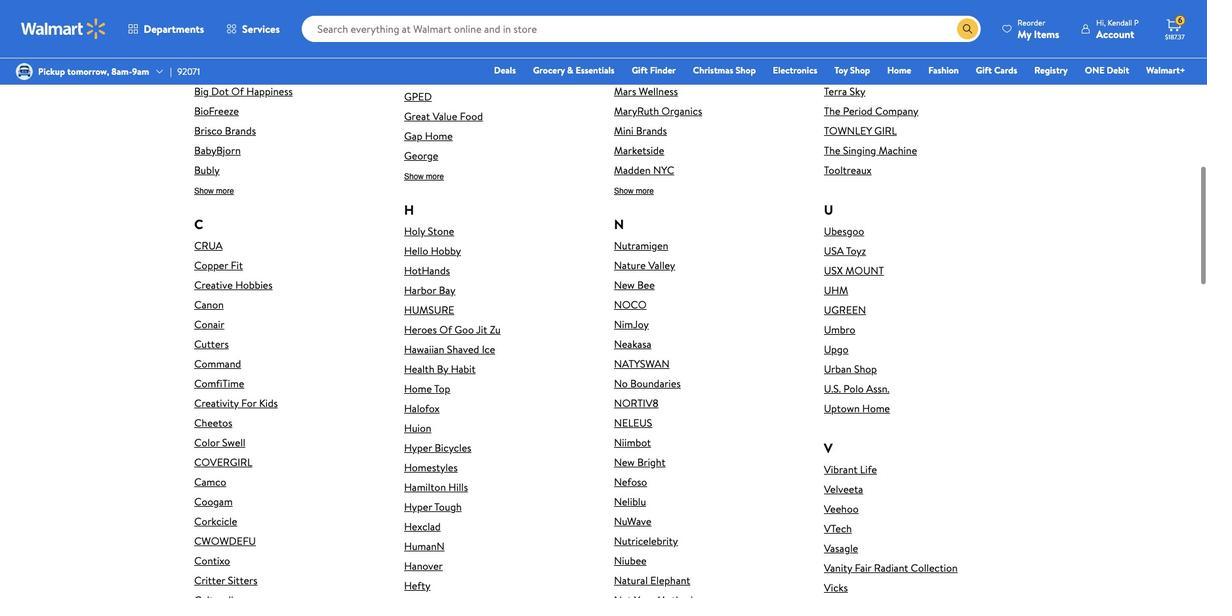 Task type: describe. For each thing, give the bounding box(es) containing it.
wellness
[[639, 84, 678, 98]]

velveeta link
[[824, 482, 1014, 496]]

great
[[404, 109, 430, 123]]

show more for madden nyc
[[614, 186, 654, 196]]

heroes
[[404, 322, 437, 337]]

toy shop link
[[829, 63, 877, 77]]

mateprox link
[[614, 5, 803, 20]]

Search search field
[[302, 16, 981, 42]]

townley girl link
[[824, 123, 1014, 138]]

ice
[[482, 342, 495, 356]]

finder
[[650, 64, 676, 77]]

heroes of goo jit zu link
[[404, 322, 593, 337]]

umbro
[[824, 322, 856, 337]]

gift for gift finder
[[632, 64, 648, 77]]

nutricelebrity link
[[614, 534, 803, 548]]

gopro
[[404, 10, 434, 25]]

hanover link
[[404, 559, 593, 573]]

terra
[[824, 84, 848, 98]]

services
[[242, 22, 280, 36]]

nature
[[614, 258, 646, 272]]

shop for christmas shop
[[736, 64, 756, 77]]

happiness
[[247, 84, 293, 98]]

home inside h holy stone hello hobby hothands harbor bay humsure heroes of goo jit zu hawaiian shaved ice health by habit home top halofox huion hyper bicycles homestyles hamilton hills hyper tough hexclad humann hanover hefty
[[404, 381, 432, 396]]

coogam link
[[194, 494, 383, 509]]

walmart+ link
[[1141, 63, 1192, 77]]

harbor bay link
[[404, 283, 593, 297]]

canon
[[194, 297, 224, 312]]

hothands link
[[404, 263, 593, 278]]

big
[[194, 84, 209, 98]]

mars
[[614, 84, 637, 98]]

Walmart Site-Wide search field
[[302, 16, 981, 42]]

gped
[[404, 89, 432, 104]]

no boundaries link
[[614, 376, 803, 390]]

hawaiian
[[404, 342, 445, 356]]

zu
[[490, 322, 501, 337]]

marketside link
[[614, 143, 803, 157]]

hexclad
[[404, 519, 441, 534]]

ugreen link
[[824, 303, 1014, 317]]

natyswan link
[[614, 356, 803, 371]]

grocery & essentials link
[[527, 63, 621, 77]]

hyper tough link
[[404, 499, 593, 514]]

upgo link
[[824, 342, 1014, 356]]

home inside gopro gum glamorise gel blaster gped great value food gap home george
[[425, 129, 453, 143]]

& for table
[[857, 45, 864, 59]]

nefoso
[[614, 475, 648, 489]]

show more for bubly
[[194, 186, 234, 196]]

items
[[1035, 27, 1060, 41]]

more for bubly
[[216, 186, 234, 196]]

urban shop link
[[824, 362, 1014, 376]]

8am-
[[111, 65, 132, 78]]

noco
[[614, 297, 647, 312]]

walmart+
[[1147, 64, 1186, 77]]

maryruth organics link
[[614, 104, 803, 118]]

h holy stone hello hobby hothands harbor bay humsure heroes of goo jit zu hawaiian shaved ice health by habit home top halofox huion hyper bicycles homestyles hamilton hills hyper tough hexclad humann hanover hefty
[[404, 201, 501, 593]]

of inside bissell birdz bedz king big dot of happiness biofreeze brisco brands babybjorn bubly
[[231, 84, 244, 98]]

hexclad link
[[404, 519, 593, 534]]

veehoo link
[[824, 501, 1014, 516]]

walmart image
[[21, 18, 106, 39]]

show for bubly
[[194, 186, 214, 196]]

biofreeze
[[194, 104, 239, 118]]

home link
[[882, 63, 918, 77]]

holy stone link
[[404, 224, 593, 238]]

show more button for bubly
[[194, 186, 234, 196]]

nature valley link
[[614, 258, 803, 272]]

services button
[[215, 13, 291, 45]]

shop for toy shop
[[851, 64, 871, 77]]

u.s. polo assn. link
[[824, 381, 1014, 396]]

registry
[[1035, 64, 1069, 77]]

|
[[170, 65, 172, 78]]

noco link
[[614, 297, 803, 312]]

shaved
[[447, 342, 480, 356]]

hothands
[[404, 263, 450, 278]]

bay
[[439, 283, 456, 297]]

reorder
[[1018, 17, 1046, 28]]

u ubesgoo usa toyz usx mount uhm ugreen umbro upgo urban shop u.s. polo assn. uptown home
[[824, 201, 891, 415]]

vibrant
[[824, 462, 858, 476]]

cheetos link
[[194, 415, 383, 430]]

vibrant life link
[[824, 462, 1014, 476]]

c crua copper fit creative hobbies canon conair cutters command comfitime creativity for kids cheetos color swell covergirl camco coogam corkcicle cwowdefu contixo critter sitters
[[194, 215, 278, 587]]

crua link
[[194, 238, 383, 253]]

machine
[[879, 143, 918, 157]]

camco link
[[194, 475, 383, 489]]

mocoosy link
[[614, 45, 803, 59]]

search icon image
[[963, 24, 974, 34]]

gopro gum glamorise gel blaster gped great value food gap home george
[[404, 10, 483, 163]]

christmas shop
[[693, 64, 756, 77]]

nortiv8 link
[[614, 396, 803, 410]]

conair
[[194, 317, 225, 331]]

bedz
[[194, 64, 216, 79]]

2 hyper from the top
[[404, 499, 432, 514]]

homestyles
[[404, 460, 458, 475]]

no
[[614, 376, 628, 390]]

comfitime
[[194, 376, 245, 390]]

townley
[[824, 123, 872, 138]]

hefty
[[404, 578, 431, 593]]

show for george
[[404, 172, 424, 181]]

bedz king link
[[194, 64, 383, 79]]

halofox link
[[404, 401, 593, 415]]

cwowdefu link
[[194, 534, 383, 548]]

madesa link
[[614, 64, 803, 79]]

show more button for george
[[404, 172, 444, 182]]

valley
[[649, 258, 676, 272]]

gum link
[[404, 30, 593, 45]]

king
[[219, 64, 239, 79]]



Task type: locate. For each thing, give the bounding box(es) containing it.
shop right toy
[[851, 64, 871, 77]]

boundaries
[[631, 376, 681, 390]]

show more button down 'bubly'
[[194, 186, 234, 196]]

nutramigen
[[614, 238, 669, 253]]

babybjorn link
[[194, 143, 383, 157]]

cheetos
[[194, 415, 233, 430]]

0 vertical spatial of
[[231, 84, 244, 98]]

brands up marketside
[[636, 123, 667, 138]]

more
[[426, 172, 444, 181], [216, 186, 234, 196], [636, 186, 654, 196]]

registry link
[[1029, 63, 1074, 77]]

1 horizontal spatial &
[[857, 45, 864, 59]]

cutters link
[[194, 337, 383, 351]]

bee
[[638, 278, 655, 292]]

one debit
[[1086, 64, 1130, 77]]

copper fit link
[[194, 258, 383, 272]]

hyper down huion
[[404, 440, 432, 455]]

the period company link
[[824, 104, 1014, 118]]

radiant
[[874, 561, 909, 575]]

1 horizontal spatial show more button
[[404, 172, 444, 182]]

0 horizontal spatial &
[[568, 64, 574, 77]]

gift down mocoosy
[[632, 64, 648, 77]]

show for madden nyc
[[614, 186, 634, 196]]

1 vertical spatial hyper
[[404, 499, 432, 514]]

0 horizontal spatial gift
[[632, 64, 648, 77]]

& for essentials
[[568, 64, 574, 77]]

habit
[[451, 362, 476, 376]]

show down the madden
[[614, 186, 634, 196]]

mini brands link
[[614, 123, 803, 138]]

corkcicle
[[194, 514, 237, 528]]

show more button
[[404, 172, 444, 182], [194, 186, 234, 196], [614, 186, 654, 196]]

girl
[[875, 123, 897, 138]]

1 vertical spatial &
[[568, 64, 574, 77]]

 image
[[16, 63, 33, 80]]

home
[[888, 64, 912, 77], [425, 129, 453, 143], [404, 381, 432, 396], [863, 401, 891, 415]]

toy shop
[[835, 64, 871, 77]]

1 horizontal spatial brands
[[636, 123, 667, 138]]

solutions
[[860, 5, 902, 20]]

9am
[[132, 65, 149, 78]]

gift for gift cards
[[977, 64, 993, 77]]

homestyles link
[[404, 460, 593, 475]]

brands inside bissell birdz bedz king big dot of happiness biofreeze brisco brands babybjorn bubly
[[225, 123, 256, 138]]

show more down 'bubly'
[[194, 186, 234, 196]]

1 horizontal spatial show
[[404, 172, 424, 181]]

new up nefoso
[[614, 455, 635, 469]]

more for madden nyc
[[636, 186, 654, 196]]

show more button down george at the top of the page
[[404, 172, 444, 182]]

& right grocery
[[568, 64, 574, 77]]

6 $187.37
[[1166, 15, 1185, 41]]

0 horizontal spatial brands
[[225, 123, 256, 138]]

electronics link
[[767, 63, 824, 77]]

brands inside mocoosy madesa mars wellness maryruth organics mini brands marketside madden nyc
[[636, 123, 667, 138]]

huion link
[[404, 421, 593, 435]]

$187.37
[[1166, 32, 1185, 41]]

umbro link
[[824, 322, 1014, 337]]

uhm
[[824, 283, 849, 297]]

home down assn.
[[863, 401, 891, 415]]

nimjoy
[[614, 317, 649, 331]]

2 gift from the left
[[977, 64, 993, 77]]

new bright link
[[614, 455, 803, 469]]

gap
[[404, 129, 423, 143]]

gift inside gift finder link
[[632, 64, 648, 77]]

shop up the polo
[[855, 362, 878, 376]]

maryruth
[[614, 104, 659, 118]]

0 vertical spatial &
[[857, 45, 864, 59]]

the down terra at right top
[[824, 104, 841, 118]]

0 vertical spatial the
[[824, 104, 841, 118]]

humsure
[[404, 303, 455, 317]]

hobbies
[[235, 278, 273, 292]]

show more down the madden
[[614, 186, 654, 196]]

more for george
[[426, 172, 444, 181]]

0 horizontal spatial of
[[231, 84, 244, 98]]

home inside u ubesgoo usa toyz usx mount uhm ugreen umbro upgo urban shop u.s. polo assn. uptown home
[[863, 401, 891, 415]]

huion
[[404, 421, 432, 435]]

copper
[[194, 258, 228, 272]]

1 hyper from the top
[[404, 440, 432, 455]]

essentials
[[576, 64, 615, 77]]

tactacam
[[824, 64, 867, 79]]

home inside home "link"
[[888, 64, 912, 77]]

more down 'bubly'
[[216, 186, 234, 196]]

u
[[824, 201, 834, 219]]

& left 'table'
[[857, 45, 864, 59]]

show more button down the madden
[[614, 186, 654, 196]]

0 horizontal spatial show more button
[[194, 186, 234, 196]]

more down the madden
[[636, 186, 654, 196]]

2 new from the top
[[614, 455, 635, 469]]

grocery
[[533, 64, 565, 77]]

new down nature at the right of page
[[614, 278, 635, 292]]

gopro link
[[404, 10, 593, 25]]

v
[[824, 439, 833, 457]]

1 vertical spatial new
[[614, 455, 635, 469]]

brands up babybjorn
[[225, 123, 256, 138]]

nyc
[[654, 163, 675, 177]]

table
[[866, 45, 890, 59]]

more down george at the top of the page
[[426, 172, 444, 181]]

deals
[[494, 64, 516, 77]]

0 horizontal spatial more
[[216, 186, 234, 196]]

1 horizontal spatial of
[[440, 322, 452, 337]]

shop inside u ubesgoo usa toyz usx mount uhm ugreen umbro upgo urban shop u.s. polo assn. uptown home
[[855, 362, 878, 376]]

of
[[231, 84, 244, 98], [440, 322, 452, 337]]

show down 'bubly'
[[194, 186, 214, 196]]

show more down george at the top of the page
[[404, 172, 444, 181]]

for
[[241, 396, 257, 410]]

2 horizontal spatial more
[[636, 186, 654, 196]]

shop
[[736, 64, 756, 77], [851, 64, 871, 77], [855, 362, 878, 376]]

mount
[[846, 263, 885, 278]]

nimjoy link
[[614, 317, 803, 331]]

jit
[[476, 322, 488, 337]]

hobby
[[431, 243, 461, 258]]

swell
[[222, 435, 246, 450]]

show more button for madden nyc
[[614, 186, 654, 196]]

show more for george
[[404, 172, 444, 181]]

2 horizontal spatial show
[[614, 186, 634, 196]]

vasagle
[[824, 541, 859, 555]]

bubly link
[[194, 163, 383, 177]]

0 horizontal spatial show more
[[194, 186, 234, 196]]

command link
[[194, 356, 383, 371]]

2 horizontal spatial show more
[[614, 186, 654, 196]]

1 new from the top
[[614, 278, 635, 292]]

hawaiian shaved ice link
[[404, 342, 593, 356]]

2 the from the top
[[824, 143, 841, 157]]

creative hobbies link
[[194, 278, 383, 292]]

toy
[[835, 64, 848, 77]]

grocery & essentials
[[533, 64, 615, 77]]

humsure link
[[404, 303, 593, 317]]

of right dot
[[231, 84, 244, 98]]

2 brands from the left
[[636, 123, 667, 138]]

1 horizontal spatial more
[[426, 172, 444, 181]]

show down george at the top of the page
[[404, 172, 424, 181]]

& inside thyme & table tactacam terra sky the period company townley girl the singing machine tooltreaux
[[857, 45, 864, 59]]

hyper up hexclad
[[404, 499, 432, 514]]

0 vertical spatial hyper
[[404, 440, 432, 455]]

1 horizontal spatial show more
[[404, 172, 444, 181]]

1 brands from the left
[[225, 123, 256, 138]]

urban
[[824, 362, 852, 376]]

of inside h holy stone hello hobby hothands harbor bay humsure heroes of goo jit zu hawaiian shaved ice health by habit home top halofox huion hyper bicycles homestyles hamilton hills hyper tough hexclad humann hanover hefty
[[440, 322, 452, 337]]

1 gift from the left
[[632, 64, 648, 77]]

1 horizontal spatial gift
[[977, 64, 993, 77]]

nortiv8
[[614, 396, 659, 410]]

2 horizontal spatial show more button
[[614, 186, 654, 196]]

by
[[437, 362, 449, 376]]

0 vertical spatial new
[[614, 278, 635, 292]]

humann
[[404, 539, 445, 553]]

life
[[861, 462, 878, 476]]

coogam
[[194, 494, 233, 509]]

natyswan
[[614, 356, 670, 371]]

home down value
[[425, 129, 453, 143]]

home down thyme & table link on the top right of the page
[[888, 64, 912, 77]]

tactacam link
[[824, 64, 1014, 79]]

conair link
[[194, 317, 383, 331]]

uptown
[[824, 401, 860, 415]]

1 vertical spatial the
[[824, 143, 841, 157]]

gift left the cards
[[977, 64, 993, 77]]

of left goo
[[440, 322, 452, 337]]

the up tooltreaux
[[824, 143, 841, 157]]

hello hobby link
[[404, 243, 593, 258]]

shop right christmas
[[736, 64, 756, 77]]

hills
[[449, 480, 468, 494]]

niubee link
[[614, 553, 803, 568]]

neakasa
[[614, 337, 652, 351]]

george
[[404, 148, 439, 163]]

vicks link
[[824, 580, 1014, 595]]

kids
[[259, 396, 278, 410]]

0 horizontal spatial show
[[194, 186, 214, 196]]

1 vertical spatial of
[[440, 322, 452, 337]]

home down "health"
[[404, 381, 432, 396]]

1 the from the top
[[824, 104, 841, 118]]



Task type: vqa. For each thing, say whether or not it's contained in the screenshot.
"Debit"
yes



